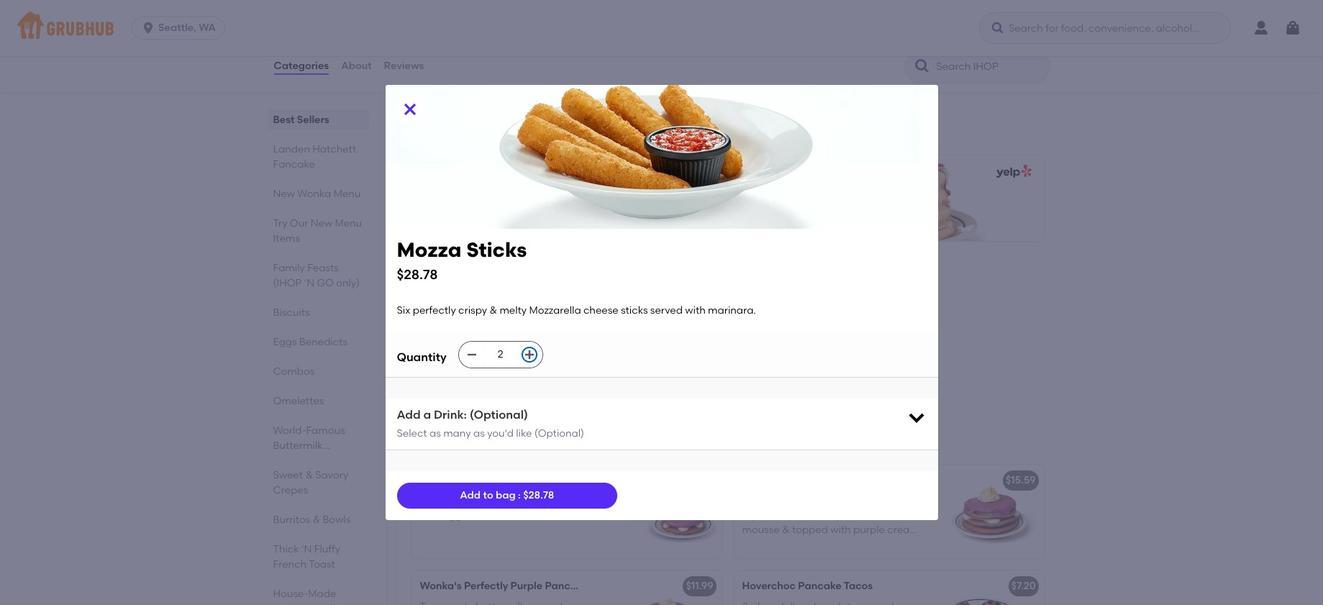 Task type: describe. For each thing, give the bounding box(es) containing it.
leches
[[811, 194, 846, 206]]

1 horizontal spatial purple
[[854, 524, 885, 536]]

cheese inside four buttermilk pancakes layered with cinnamon roll filling & topped with cream cheese icing.
[[477, 367, 512, 380]]

0 horizontal spatial fancake
[[273, 158, 315, 171]]

bag
[[496, 489, 516, 502]]

best for best sellers most ordered on grubhub
[[409, 110, 442, 128]]

waffles
[[312, 603, 349, 605]]

:
[[518, 489, 521, 502]]

1 vertical spatial wonka
[[446, 431, 499, 449]]

mozzarella
[[530, 304, 581, 317]]

wa
[[199, 22, 216, 34]]

& inside world-famous buttermilk pancakes sweet & savory crepes
[[306, 469, 313, 482]]

layered inside 'four purple buttermilk pancakes layered with creamy cheesecake mousse & topped with purple cream cheese icing, whipped topping and gold glitter sugar.'
[[743, 510, 779, 522]]

drink:
[[434, 408, 467, 422]]

purple for (short
[[511, 580, 543, 593]]

browns.
[[552, 510, 590, 522]]

wonka's for wonka's perfectly purple pancakes - (full stack)
[[743, 475, 784, 487]]

whipped
[[809, 539, 851, 551]]

(ihop
[[273, 277, 302, 289]]

icing,
[[780, 539, 806, 551]]

made
[[308, 588, 336, 600]]

$11.99
[[686, 580, 714, 593]]

seattle, wa
[[158, 22, 216, 34]]

four buttermilk pancakes layered with cinnamon roll filling & topped with cream cheese icing.
[[420, 338, 586, 380]]

0 vertical spatial landen hatchett fancake
[[273, 143, 356, 171]]

seattle, wa button
[[132, 17, 231, 40]]

add a drink: (optional) select as many as you'd like (optional)
[[397, 408, 585, 440]]

new
[[467, 495, 487, 507]]

family
[[273, 262, 305, 274]]

marinara.
[[708, 304, 757, 317]]

svg image inside seattle, wa 'button'
[[141, 21, 156, 35]]

stack) for wonka's perfectly purple pancakes - (short stack)
[[635, 580, 667, 593]]

paired
[[567, 495, 599, 507]]

buttermilk inside 'four purple buttermilk pancakes layered with creamy cheesecake mousse & topped with purple cream cheese icing, whipped topping and gold glitter sugar.'
[[801, 495, 851, 507]]

eggs benedicts
[[273, 336, 348, 348]]

melty
[[500, 304, 527, 317]]

1 yelp image from the left
[[671, 165, 709, 179]]

cream inside 'four purple buttermilk pancakes layered with creamy cheesecake mousse & topped with purple cream cheese icing, whipped topping and gold glitter sugar.'
[[888, 524, 920, 536]]

savory
[[316, 469, 349, 482]]

1 horizontal spatial $15.59
[[1006, 475, 1036, 487]]

wonka's perfectly purple pancakes - (full stack) image
[[937, 465, 1045, 559]]

benedicts
[[299, 336, 348, 348]]

& left melty
[[490, 304, 498, 317]]

filling
[[512, 353, 538, 365]]

Input item quantity number field
[[485, 342, 517, 368]]

wonka inside the enjoy our new wonka entrées, paired with eggs*, meat and hash browns.
[[490, 495, 523, 507]]

roll
[[495, 353, 510, 365]]

wonka's perfectly purple pancakes - (short stack) image
[[614, 571, 722, 605]]

six
[[397, 304, 411, 317]]

sweet
[[273, 469, 303, 482]]

our
[[448, 495, 465, 507]]

0 horizontal spatial new
[[273, 188, 295, 200]]

reviews
[[384, 60, 424, 72]]

$15.59 inside the mexican tres leches pancakes $15.59
[[745, 211, 775, 223]]

pancakes inside 'four purple buttermilk pancakes layered with creamy cheesecake mousse & topped with purple cream cheese icing, whipped topping and gold glitter sugar.'
[[853, 495, 901, 507]]

0 horizontal spatial combos
[[273, 366, 315, 378]]

wonka's perfectly purple pancakes - (short stack)
[[420, 580, 667, 593]]

many
[[444, 427, 471, 440]]

four for four purple buttermilk pancakes layered with creamy cheesecake mousse & topped with purple cream cheese icing, whipped topping and gold glitter sugar.
[[743, 495, 764, 507]]

meat
[[475, 510, 501, 522]]

toast
[[309, 559, 335, 571]]

hoverchoc
[[743, 580, 796, 593]]

burritos & bowls
[[273, 514, 351, 526]]

& inside 'four purple buttermilk pancakes layered with creamy cheesecake mousse & topped with purple cream cheese icing, whipped topping and gold glitter sugar.'
[[783, 524, 790, 536]]

four purple buttermilk pancakes layered with creamy cheesecake mousse & topped with purple cream cheese icing, whipped topping and gold glitter sugar.
[[743, 495, 920, 566]]

1 horizontal spatial fancake
[[540, 275, 606, 293]]

mexican tres leches pancakes $15.59
[[745, 194, 897, 223]]

enjoy
[[420, 495, 446, 507]]

sticks
[[621, 304, 648, 317]]

topped inside 'four purple buttermilk pancakes layered with creamy cheesecake mousse & topped with purple cream cheese icing, whipped topping and gold glitter sugar.'
[[793, 524, 829, 536]]

hatchett inside 'landen hatchett fancake'
[[313, 143, 356, 156]]

six perfectly crispy & melty mozzarella cheese sticks served with marinara.
[[397, 304, 757, 317]]

thick
[[273, 544, 299, 556]]

go
[[317, 277, 334, 289]]

family feasts (ihop 'n go only)
[[273, 262, 360, 289]]

add for add to bag
[[460, 489, 481, 502]]

Search IHOP search field
[[936, 60, 1046, 73]]

(full
[[925, 475, 946, 487]]

add for add a drink: (optional)
[[397, 408, 421, 422]]

cheesecake
[[844, 510, 903, 522]]

fluffy
[[314, 544, 341, 556]]

cheese inside 'four purple buttermilk pancakes layered with creamy cheesecake mousse & topped with purple cream cheese icing, whipped topping and gold glitter sugar.'
[[743, 539, 778, 551]]

wonka's perfectly purple pancakes - (full stack)
[[743, 475, 981, 487]]

best sellers most ordered on grubhub
[[409, 110, 534, 143]]

gold
[[743, 553, 764, 566]]

sellers for best sellers most ordered on grubhub
[[445, 110, 496, 128]]

hash
[[526, 510, 549, 522]]

world-famous buttermilk pancakes sweet & savory crepes
[[273, 425, 349, 497]]

stack) for wonka's perfectly purple pancakes - (full stack)
[[949, 475, 981, 487]]

reviews button
[[383, 40, 425, 92]]

eggs
[[273, 336, 297, 348]]

categories button
[[273, 40, 330, 92]]

cinn-a-stack® pancakes image
[[614, 308, 722, 402]]

1 vertical spatial landen
[[409, 275, 465, 293]]

mozza sticks $28.78
[[397, 238, 527, 283]]

to
[[483, 489, 494, 502]]

perfectly for wonka's perfectly purple pancakes - (short stack)
[[464, 580, 508, 593]]

crispy
[[459, 304, 487, 317]]

add to bag : $28.78
[[460, 489, 555, 502]]

wonka's combos image
[[614, 465, 722, 559]]

0 vertical spatial menu
[[334, 188, 361, 200]]

best sellers
[[273, 114, 329, 126]]

- for (full
[[919, 475, 923, 487]]

2 as from the left
[[474, 427, 485, 440]]

pancakes for wonka's perfectly purple pancakes - (full stack)
[[868, 475, 916, 487]]

four for four buttermilk pancakes layered with cinnamon roll filling & topped with cream cheese icing.
[[420, 338, 442, 350]]

wonka's combos
[[420, 475, 506, 487]]

pancakes for world-famous buttermilk pancakes sweet & savory crepes
[[273, 455, 321, 467]]

and inside the enjoy our new wonka entrées, paired with eggs*, meat and hash browns.
[[504, 510, 523, 522]]

four buttermilk pancakes layered with cinnamon roll filling & topped with cream cheese icing. button
[[411, 308, 722, 402]]

a
[[424, 408, 431, 422]]

tres
[[789, 194, 809, 206]]

1 vertical spatial hatchett
[[469, 275, 537, 293]]

tacos
[[844, 580, 873, 593]]

french
[[273, 559, 307, 571]]

2 vertical spatial new
[[409, 431, 443, 449]]

1 vertical spatial $28.78
[[524, 489, 555, 502]]

1 vertical spatial landen hatchett fancake
[[409, 275, 606, 293]]

pancake
[[799, 580, 842, 593]]

$7.20
[[1012, 580, 1036, 593]]

with down 'quantity'
[[420, 367, 441, 380]]

famous
[[306, 425, 345, 437]]

house-made belgian waffles
[[273, 588, 349, 605]]



Task type: locate. For each thing, give the bounding box(es) containing it.
layered inside four buttermilk pancakes layered with cinnamon roll filling & topped with cream cheese icing.
[[547, 338, 583, 350]]

omelettes
[[273, 395, 324, 408]]

main navigation navigation
[[0, 0, 1324, 56]]

search icon image
[[914, 58, 931, 75]]

1 vertical spatial and
[[895, 539, 914, 551]]

add
[[397, 408, 421, 422], [460, 489, 481, 502]]

0 horizontal spatial as
[[430, 427, 441, 440]]

svg image
[[1285, 19, 1302, 37], [141, 21, 156, 35], [991, 21, 1006, 35], [401, 101, 419, 118]]

perfectly down meat
[[464, 580, 508, 593]]

0 horizontal spatial four
[[420, 338, 442, 350]]

1 horizontal spatial pancakes
[[853, 495, 901, 507]]

perfectly
[[413, 304, 456, 317]]

0 horizontal spatial stack)
[[635, 580, 667, 593]]

perfectly up creamy
[[787, 475, 831, 487]]

1 horizontal spatial add
[[460, 489, 481, 502]]

pancakes up cheesecake
[[853, 495, 901, 507]]

0 horizontal spatial cream
[[443, 367, 475, 380]]

0 horizontal spatial perfectly
[[464, 580, 508, 593]]

0 vertical spatial purple
[[767, 495, 798, 507]]

sellers up on
[[445, 110, 496, 128]]

0 vertical spatial perfectly
[[787, 475, 831, 487]]

try
[[273, 217, 288, 230]]

0 vertical spatial new
[[273, 188, 295, 200]]

pancakes up cheesecake
[[868, 475, 916, 487]]

with up icing,
[[782, 510, 802, 522]]

0 horizontal spatial svg image
[[466, 349, 478, 361]]

icing.
[[515, 367, 541, 380]]

- for (short
[[596, 580, 600, 593]]

belgian
[[273, 603, 310, 605]]

entrées,
[[526, 495, 565, 507]]

hoverchoc pancake tacos
[[743, 580, 873, 593]]

best inside best sellers most ordered on grubhub
[[409, 110, 442, 128]]

ordered
[[434, 130, 473, 143]]

0 vertical spatial combos
[[273, 366, 315, 378]]

2 vertical spatial menu
[[503, 431, 544, 449]]

on
[[476, 130, 488, 143]]

add left a
[[397, 408, 421, 422]]

0 horizontal spatial landen hatchett fancake
[[273, 143, 356, 171]]

1 horizontal spatial buttermilk
[[801, 495, 851, 507]]

1 vertical spatial 'n
[[302, 544, 312, 556]]

1 vertical spatial fancake
[[540, 275, 606, 293]]

& inside four buttermilk pancakes layered with cinnamon roll filling & topped with cream cheese icing.
[[540, 353, 548, 365]]

combos up to
[[464, 475, 506, 487]]

best for best sellers
[[273, 114, 295, 126]]

0 vertical spatial pancakes
[[496, 338, 544, 350]]

new wonka menu down 'drink:' on the left of the page
[[409, 431, 544, 449]]

$28.78
[[397, 266, 438, 283], [524, 489, 555, 502]]

1 horizontal spatial $28.78
[[524, 489, 555, 502]]

1 vertical spatial purple
[[854, 524, 885, 536]]

four inside four buttermilk pancakes layered with cinnamon roll filling & topped with cream cheese icing.
[[420, 338, 442, 350]]

1 vertical spatial -
[[596, 580, 600, 593]]

1 horizontal spatial landen
[[409, 275, 465, 293]]

like
[[516, 427, 532, 440]]

0 horizontal spatial (optional)
[[470, 408, 528, 422]]

0 vertical spatial cheese
[[584, 304, 619, 317]]

yelp image
[[671, 165, 709, 179], [994, 165, 1032, 179]]

best up most
[[409, 110, 442, 128]]

house-
[[273, 588, 308, 600]]

cheese down mousse
[[743, 539, 778, 551]]

as
[[430, 427, 441, 440], [474, 427, 485, 440]]

0 vertical spatial four
[[420, 338, 442, 350]]

hatchett up melty
[[469, 275, 537, 293]]

and down :
[[504, 510, 523, 522]]

as down a
[[430, 427, 441, 440]]

topped right filling
[[550, 353, 586, 365]]

svg image up icing. in the bottom of the page
[[524, 349, 535, 361]]

layered up mousse
[[743, 510, 779, 522]]

new up try
[[273, 188, 295, 200]]

2 yelp image from the left
[[994, 165, 1032, 179]]

1 vertical spatial cream
[[888, 524, 920, 536]]

fancake
[[273, 158, 315, 171], [540, 275, 606, 293]]

1 horizontal spatial -
[[919, 475, 923, 487]]

sugar.
[[798, 553, 828, 566]]

(optional)
[[470, 408, 528, 422], [535, 427, 585, 440]]

2 vertical spatial wonka
[[490, 495, 523, 507]]

buttermilk up cinnamon
[[444, 338, 494, 350]]

perfectly for wonka's perfectly purple pancakes - (full stack)
[[787, 475, 831, 487]]

as left you'd
[[474, 427, 485, 440]]

wonka
[[298, 188, 331, 200], [446, 431, 499, 449], [490, 495, 523, 507]]

buttermilk
[[273, 440, 323, 452]]

1 horizontal spatial hatchett
[[469, 275, 537, 293]]

layered down mozzarella at the left bottom of page
[[547, 338, 583, 350]]

0 horizontal spatial add
[[397, 408, 421, 422]]

(optional) right like
[[535, 427, 585, 440]]

'n inside family feasts (ihop 'n go only)
[[304, 277, 315, 289]]

wonka's for wonka's perfectly purple pancakes - (short stack)
[[420, 580, 462, 593]]

& up icing,
[[783, 524, 790, 536]]

fancake down best sellers
[[273, 158, 315, 171]]

menu up :
[[503, 431, 544, 449]]

thick 'n fluffy french toast
[[273, 544, 341, 571]]

1 vertical spatial topped
[[793, 524, 829, 536]]

landen hatchett fancake down best sellers
[[273, 143, 356, 171]]

0 horizontal spatial cheese
[[477, 367, 512, 380]]

pancakes inside world-famous buttermilk pancakes sweet & savory crepes
[[273, 455, 321, 467]]

0 horizontal spatial buttermilk
[[444, 338, 494, 350]]

0 horizontal spatial purple
[[767, 495, 798, 507]]

purple up cheesecake
[[833, 475, 865, 487]]

purple for (full
[[833, 475, 865, 487]]

pancakes down buttermilk
[[273, 455, 321, 467]]

(short
[[603, 580, 633, 593]]

1 vertical spatial (optional)
[[535, 427, 585, 440]]

1 horizontal spatial four
[[743, 495, 764, 507]]

topped inside four buttermilk pancakes layered with cinnamon roll filling & topped with cream cheese icing.
[[550, 353, 586, 365]]

menu up the try our new menu items
[[334, 188, 361, 200]]

0 horizontal spatial $28.78
[[397, 266, 438, 283]]

'n inside thick 'n fluffy french toast
[[302, 544, 312, 556]]

pancakes up filling
[[496, 338, 544, 350]]

- left (short
[[596, 580, 600, 593]]

landen up "perfectly"
[[409, 275, 465, 293]]

new wonka menu up our
[[273, 188, 361, 200]]

& left bowls
[[313, 514, 321, 526]]

items
[[273, 233, 300, 245]]

glitter
[[767, 553, 796, 566]]

0 vertical spatial layered
[[547, 338, 583, 350]]

burritos
[[273, 514, 310, 526]]

0 vertical spatial $28.78
[[397, 266, 438, 283]]

wonka's
[[420, 475, 462, 487], [743, 475, 784, 487], [420, 580, 462, 593]]

with inside the enjoy our new wonka entrées, paired with eggs*, meat and hash browns.
[[420, 510, 441, 522]]

1 vertical spatial cheese
[[477, 367, 512, 380]]

1 vertical spatial new
[[311, 217, 333, 230]]

new down a
[[409, 431, 443, 449]]

mozza
[[397, 238, 462, 262]]

0 vertical spatial (optional)
[[470, 408, 528, 422]]

1 vertical spatial combos
[[464, 475, 506, 487]]

1 horizontal spatial sellers
[[445, 110, 496, 128]]

sticks
[[467, 238, 527, 262]]

biscuits
[[273, 307, 310, 319]]

pancakes
[[496, 338, 544, 350], [853, 495, 901, 507]]

with down enjoy
[[420, 510, 441, 522]]

0 horizontal spatial $15.59
[[745, 211, 775, 223]]

1 horizontal spatial combos
[[464, 475, 506, 487]]

& right filling
[[540, 353, 548, 365]]

purple down hash
[[511, 580, 543, 593]]

enjoy our new wonka entrées, paired with eggs*, meat and hash browns.
[[420, 495, 599, 522]]

1 vertical spatial buttermilk
[[801, 495, 851, 507]]

svg image left input item quantity number field
[[466, 349, 478, 361]]

new inside the try our new menu items
[[311, 217, 333, 230]]

1 horizontal spatial and
[[895, 539, 914, 551]]

1 vertical spatial add
[[460, 489, 481, 502]]

1 vertical spatial pancakes
[[853, 495, 901, 507]]

1 horizontal spatial topped
[[793, 524, 829, 536]]

purple
[[833, 475, 865, 487], [511, 580, 543, 593]]

0 horizontal spatial pancakes
[[496, 338, 544, 350]]

buttermilk inside four buttermilk pancakes layered with cinnamon roll filling & topped with cream cheese icing.
[[444, 338, 494, 350]]

crepes
[[273, 485, 308, 497]]

pancakes left (short
[[545, 580, 594, 593]]

mexican
[[745, 194, 787, 206]]

1 horizontal spatial layered
[[743, 510, 779, 522]]

1 vertical spatial purple
[[511, 580, 543, 593]]

with right served at the bottom of the page
[[686, 304, 706, 317]]

0 vertical spatial hatchett
[[313, 143, 356, 156]]

select
[[397, 427, 427, 440]]

wonka's for wonka's combos
[[420, 475, 462, 487]]

$28.78 down the mozza
[[397, 266, 438, 283]]

1 vertical spatial four
[[743, 495, 764, 507]]

1 horizontal spatial new wonka menu
[[409, 431, 544, 449]]

1 horizontal spatial purple
[[833, 475, 865, 487]]

most
[[409, 130, 432, 143]]

2 vertical spatial cheese
[[743, 539, 778, 551]]

new right our
[[311, 217, 333, 230]]

cheese left the sticks
[[584, 304, 619, 317]]

world-
[[273, 425, 306, 437]]

svg image
[[466, 349, 478, 361], [524, 349, 535, 361], [907, 408, 927, 428]]

1 vertical spatial stack)
[[635, 580, 667, 593]]

1 vertical spatial menu
[[335, 217, 362, 230]]

1 horizontal spatial (optional)
[[535, 427, 585, 440]]

- left (full
[[919, 475, 923, 487]]

0 vertical spatial wonka
[[298, 188, 331, 200]]

pancakes inside four buttermilk pancakes layered with cinnamon roll filling & topped with cream cheese icing.
[[496, 338, 544, 350]]

hoverchoc pancake tacos image
[[937, 571, 1045, 605]]

1 horizontal spatial svg image
[[524, 349, 535, 361]]

pancakes for wonka's perfectly purple pancakes - (short stack)
[[545, 580, 594, 593]]

hatchett down best sellers
[[313, 143, 356, 156]]

0 horizontal spatial layered
[[547, 338, 583, 350]]

0 vertical spatial new wonka menu
[[273, 188, 361, 200]]

$15.59
[[745, 211, 775, 223], [1006, 475, 1036, 487]]

landen
[[273, 143, 310, 156], [409, 275, 465, 293]]

sellers inside best sellers most ordered on grubhub
[[445, 110, 496, 128]]

four inside 'four purple buttermilk pancakes layered with creamy cheesecake mousse & topped with purple cream cheese icing, whipped topping and gold glitter sugar.'
[[743, 495, 764, 507]]

try our new menu items
[[273, 217, 362, 245]]

1 horizontal spatial best
[[409, 110, 442, 128]]

sellers down categories button
[[297, 114, 329, 126]]

categories
[[274, 60, 329, 72]]

seattle,
[[158, 22, 196, 34]]

buttermilk up creamy
[[801, 495, 851, 507]]

with up whipped
[[831, 524, 851, 536]]

four up mousse
[[743, 495, 764, 507]]

layered
[[547, 338, 583, 350], [743, 510, 779, 522]]

& right sweet
[[306, 469, 313, 482]]

purple up topping
[[854, 524, 885, 536]]

1 horizontal spatial yelp image
[[994, 165, 1032, 179]]

menu
[[334, 188, 361, 200], [335, 217, 362, 230], [503, 431, 544, 449]]

sellers for best sellers
[[297, 114, 329, 126]]

purple up mousse
[[767, 495, 798, 507]]

pancakes inside the mexican tres leches pancakes $15.59
[[849, 194, 897, 206]]

about
[[341, 60, 372, 72]]

1 horizontal spatial landen hatchett fancake
[[409, 275, 606, 293]]

menu right our
[[335, 217, 362, 230]]

'n right thick
[[302, 544, 312, 556]]

0 horizontal spatial yelp image
[[671, 165, 709, 179]]

1 vertical spatial perfectly
[[464, 580, 508, 593]]

2 horizontal spatial svg image
[[907, 408, 927, 428]]

menu inside the try our new menu items
[[335, 217, 362, 230]]

0 horizontal spatial topped
[[550, 353, 586, 365]]

served
[[651, 304, 683, 317]]

0 vertical spatial cream
[[443, 367, 475, 380]]

2 horizontal spatial new
[[409, 431, 443, 449]]

pancakes right leches on the top of page
[[849, 194, 897, 206]]

landen hatchett fancake up melty
[[409, 275, 606, 293]]

0 vertical spatial $15.59
[[745, 211, 775, 223]]

0 vertical spatial landen
[[273, 143, 310, 156]]

about button
[[341, 40, 373, 92]]

2 horizontal spatial cheese
[[743, 539, 778, 551]]

0 horizontal spatial best
[[273, 114, 295, 126]]

fancake up six perfectly crispy & melty mozzarella cheese sticks served with marinara.
[[540, 275, 606, 293]]

cheese
[[584, 304, 619, 317], [477, 367, 512, 380], [743, 539, 778, 551]]

stack) right (short
[[635, 580, 667, 593]]

add down wonka's combos
[[460, 489, 481, 502]]

new wonka menu
[[273, 188, 361, 200], [409, 431, 544, 449]]

cream down cheesecake
[[888, 524, 920, 536]]

grubhub
[[491, 130, 534, 143]]

0 horizontal spatial and
[[504, 510, 523, 522]]

0 vertical spatial -
[[919, 475, 923, 487]]

topped down creamy
[[793, 524, 829, 536]]

four up 'quantity'
[[420, 338, 442, 350]]

you'd
[[487, 427, 514, 440]]

and
[[504, 510, 523, 522], [895, 539, 914, 551]]

purple
[[767, 495, 798, 507], [854, 524, 885, 536]]

0 vertical spatial buttermilk
[[444, 338, 494, 350]]

add inside add a drink: (optional) select as many as you'd like (optional)
[[397, 408, 421, 422]]

landen inside 'landen hatchett fancake'
[[273, 143, 310, 156]]

hatchett
[[313, 143, 356, 156], [469, 275, 537, 293]]

$28.78 right :
[[524, 489, 555, 502]]

1 vertical spatial new wonka menu
[[409, 431, 544, 449]]

and right topping
[[895, 539, 914, 551]]

1 as from the left
[[430, 427, 441, 440]]

0 vertical spatial purple
[[833, 475, 865, 487]]

(optional) up you'd
[[470, 408, 528, 422]]

-
[[919, 475, 923, 487], [596, 580, 600, 593]]

'n left go
[[304, 277, 315, 289]]

cinnamon
[[443, 353, 492, 365]]

buttermilk
[[444, 338, 494, 350], [801, 495, 851, 507]]

and inside 'four purple buttermilk pancakes layered with creamy cheesecake mousse & topped with purple cream cheese icing, whipped topping and gold glitter sugar.'
[[895, 539, 914, 551]]

landen down best sellers
[[273, 143, 310, 156]]

quantity
[[397, 350, 447, 364]]

0 vertical spatial and
[[504, 510, 523, 522]]

topped
[[550, 353, 586, 365], [793, 524, 829, 536]]

0 horizontal spatial new wonka menu
[[273, 188, 361, 200]]

cream inside four buttermilk pancakes layered with cinnamon roll filling & topped with cream cheese icing.
[[443, 367, 475, 380]]

pancakes for mexican tres leches pancakes $15.59
[[849, 194, 897, 206]]

mousse
[[743, 524, 780, 536]]

our
[[290, 217, 308, 230]]

0 vertical spatial add
[[397, 408, 421, 422]]

creamy
[[804, 510, 842, 522]]

$28.78 inside mozza sticks $28.78
[[397, 266, 438, 283]]

1 horizontal spatial stack)
[[949, 475, 981, 487]]

best down categories button
[[273, 114, 295, 126]]

only)
[[336, 277, 360, 289]]

combos up omelettes
[[273, 366, 315, 378]]

1 horizontal spatial as
[[474, 427, 485, 440]]

0 vertical spatial topped
[[550, 353, 586, 365]]

cream down cinnamon
[[443, 367, 475, 380]]

feasts
[[308, 262, 339, 274]]

stack) right (full
[[949, 475, 981, 487]]

combos
[[273, 366, 315, 378], [464, 475, 506, 487]]

cheese down roll
[[477, 367, 512, 380]]

with left cinnamon
[[420, 353, 441, 365]]

svg image up (full
[[907, 408, 927, 428]]



Task type: vqa. For each thing, say whether or not it's contained in the screenshot.
World-Famous Buttermilk Pancakes Sweet & Savory Crepes Pancakes
yes



